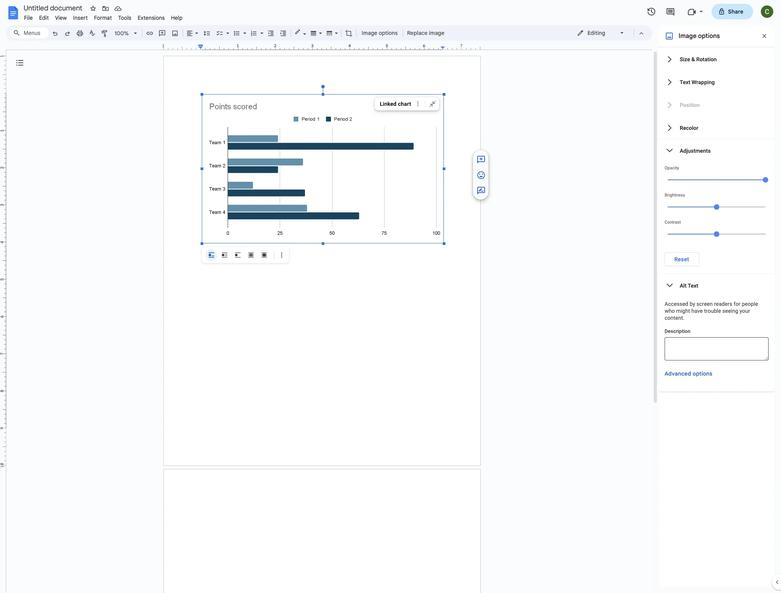Task type: describe. For each thing, give the bounding box(es) containing it.
reset button
[[665, 253, 699, 267]]

Behind text radio
[[245, 250, 257, 261]]

people
[[742, 301, 758, 307]]

text wrapping tab
[[659, 71, 775, 94]]

advanced options
[[665, 371, 713, 378]]

brightness
[[665, 193, 685, 198]]

border dash image
[[325, 28, 334, 38]]

share button
[[712, 4, 753, 19]]

position
[[680, 102, 700, 108]]

view menu item
[[52, 13, 70, 23]]

opacity slider
[[665, 171, 769, 189]]

bottom margin image
[[0, 427, 6, 466]]

advanced options tab
[[665, 370, 713, 379]]

&
[[692, 56, 695, 62]]

Zoom text field
[[113, 28, 131, 39]]

Description text field
[[665, 338, 769, 361]]

In line radio
[[206, 250, 217, 261]]

left margin image
[[164, 44, 203, 50]]

In front of text radio
[[258, 250, 270, 261]]

size & rotation tab
[[659, 48, 775, 71]]

1 size image from the top
[[477, 171, 486, 180]]

opacity
[[665, 166, 679, 171]]

seeing
[[723, 308, 739, 314]]

brightness image
[[714, 205, 720, 210]]

option group inside image options application
[[206, 250, 270, 261]]

content.
[[665, 315, 685, 321]]

linked chart options image
[[414, 100, 422, 108]]

contrast image
[[714, 232, 720, 237]]

chart options element
[[375, 97, 441, 111]]

extensions
[[138, 14, 165, 21]]

editing
[[588, 29, 605, 36]]

options inside button
[[379, 29, 398, 36]]

replace image
[[407, 29, 445, 36]]

image
[[429, 29, 445, 36]]

Rename text field
[[21, 3, 87, 12]]

chart
[[398, 101, 411, 107]]

main toolbar
[[48, 0, 447, 97]]

1
[[162, 43, 165, 49]]

your
[[740, 308, 750, 314]]

insert menu item
[[70, 13, 91, 23]]

file
[[24, 14, 33, 21]]

Break text radio
[[232, 250, 244, 261]]

accessed
[[665, 301, 689, 307]]

2 size image from the top
[[477, 186, 486, 196]]

by
[[690, 301, 695, 307]]

adjustments group
[[659, 139, 775, 274]]

rotation
[[696, 56, 717, 62]]

alt
[[680, 283, 687, 289]]

menu bar inside menu bar banner
[[21, 10, 186, 23]]

Menus field
[[10, 28, 49, 38]]

adjustments tab
[[659, 139, 775, 162]]

alt text
[[680, 283, 699, 289]]

edit
[[39, 14, 49, 21]]

insert
[[73, 14, 88, 21]]

format
[[94, 14, 112, 21]]

linked
[[380, 101, 397, 107]]

replace image button
[[405, 27, 446, 39]]

brightness slider
[[665, 198, 769, 216]]

image options section
[[659, 25, 775, 588]]

editing button
[[572, 27, 630, 39]]



Task type: locate. For each thing, give the bounding box(es) containing it.
Wrap text radio
[[219, 250, 231, 261]]

opacity image
[[763, 177, 768, 183]]

menu bar banner
[[0, 0, 781, 594]]

toolbar
[[203, 250, 288, 261]]

for
[[734, 301, 741, 307]]

adjustments
[[680, 148, 711, 154]]

image options left replace
[[362, 29, 398, 36]]

accessed by screen readers for people who might have trouble seeing your content.
[[665, 301, 758, 321]]

text right alt
[[688, 283, 699, 289]]

file menu item
[[21, 13, 36, 23]]

image options inside section
[[679, 32, 720, 40]]

contrast
[[665, 220, 681, 225]]

options right advanced
[[693, 371, 713, 378]]

advanced
[[665, 371, 691, 378]]

text inside tab
[[688, 283, 699, 289]]

recolor
[[680, 125, 699, 131]]

image inside section
[[679, 32, 697, 40]]

recolor tab
[[659, 116, 775, 139]]

options left replace
[[379, 29, 398, 36]]

options up rotation
[[698, 32, 720, 40]]

reset
[[675, 256, 689, 263]]

line & paragraph spacing image
[[202, 28, 211, 38]]

option group
[[206, 250, 270, 261]]

image options
[[362, 29, 398, 36], [679, 32, 720, 40]]

have
[[692, 308, 703, 314]]

contrast slider
[[665, 225, 769, 243]]

linked chart
[[380, 101, 411, 107]]

image options inside button
[[362, 29, 398, 36]]

tools menu item
[[115, 13, 135, 23]]

insert image image
[[171, 28, 180, 38]]

might
[[676, 308, 690, 314]]

alt text tab
[[659, 274, 775, 297]]

who
[[665, 308, 675, 314]]

menu bar containing file
[[21, 10, 186, 23]]

Star checkbox
[[88, 3, 99, 14]]

text wrapping
[[680, 79, 715, 85]]

image options button
[[358, 27, 401, 39]]

size image
[[477, 155, 486, 165]]

1 vertical spatial text
[[688, 283, 699, 289]]

0 horizontal spatial image options
[[362, 29, 398, 36]]

tools
[[118, 14, 131, 21]]

share
[[728, 8, 744, 15]]

options
[[379, 29, 398, 36], [698, 32, 720, 40], [693, 371, 713, 378]]

size & rotation
[[680, 56, 717, 62]]

image
[[362, 29, 377, 36], [679, 32, 697, 40]]

extensions menu item
[[135, 13, 168, 23]]

1 horizontal spatial image options
[[679, 32, 720, 40]]

image options up size & rotation
[[679, 32, 720, 40]]

edit menu item
[[36, 13, 52, 23]]

screen
[[697, 301, 713, 307]]

0 vertical spatial size image
[[477, 171, 486, 180]]

replace
[[407, 29, 428, 36]]

mode and view toolbar
[[571, 25, 648, 41]]

image inside button
[[362, 29, 377, 36]]

0 vertical spatial text
[[680, 79, 691, 85]]

menu bar
[[21, 10, 186, 23]]

Zoom field
[[111, 28, 140, 39]]

position tab
[[659, 94, 775, 116]]

help menu item
[[168, 13, 186, 23]]

text left the wrapping
[[680, 79, 691, 85]]

view
[[55, 14, 67, 21]]

1 vertical spatial size image
[[477, 186, 486, 196]]

text inside 'tab'
[[680, 79, 691, 85]]

format menu item
[[91, 13, 115, 23]]

1 horizontal spatial image
[[679, 32, 697, 40]]

readers
[[714, 301, 733, 307]]

wrapping
[[692, 79, 715, 85]]

trouble
[[704, 308, 721, 314]]

top margin image
[[0, 56, 6, 95]]

image options application
[[0, 0, 781, 594]]

right margin image
[[441, 44, 480, 50]]

description
[[665, 329, 691, 335]]

0 horizontal spatial image
[[362, 29, 377, 36]]

options inside tab
[[693, 371, 713, 378]]

size image
[[477, 171, 486, 180], [477, 186, 486, 196]]

size
[[680, 56, 690, 62]]

text
[[680, 79, 691, 85], [688, 283, 699, 289]]

help
[[171, 14, 183, 21]]



Task type: vqa. For each thing, say whether or not it's contained in the screenshot.
1st heading from the top
no



